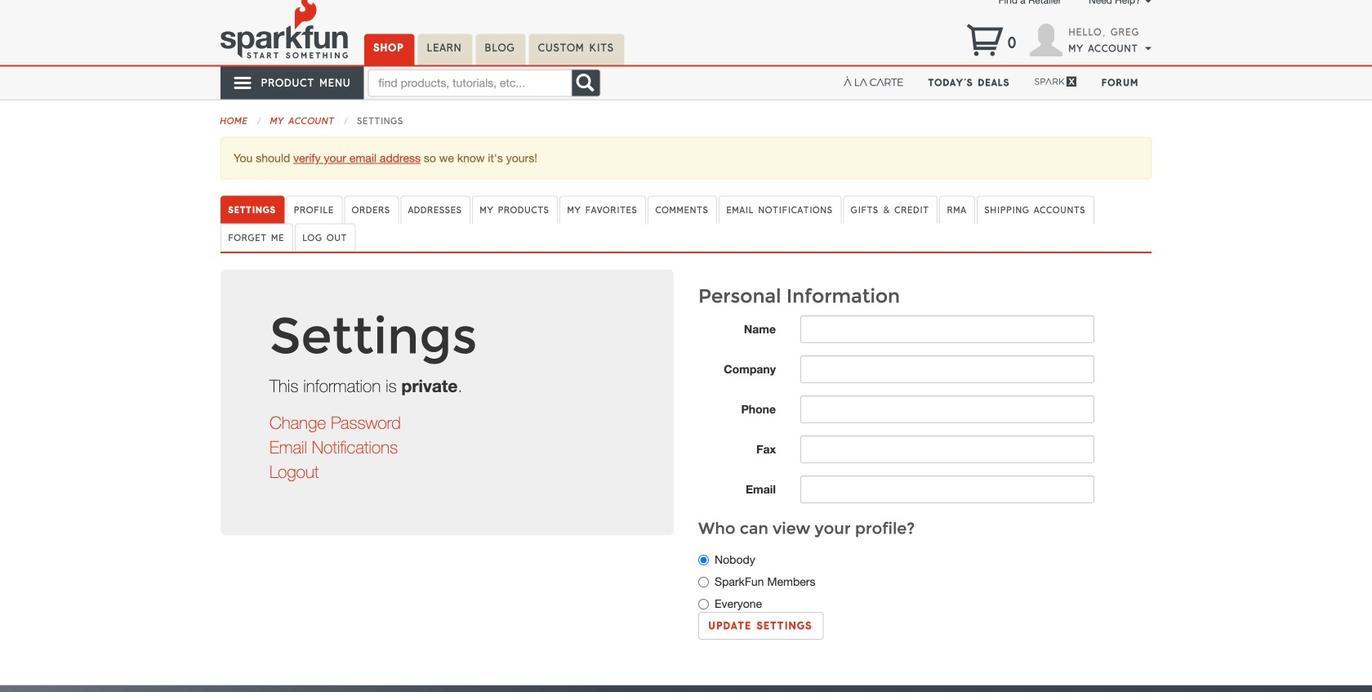 Task type: locate. For each thing, give the bounding box(es) containing it.
None radio
[[699, 577, 709, 588]]

None text field
[[801, 316, 1095, 343], [801, 356, 1095, 383], [801, 436, 1095, 463], [801, 316, 1095, 343], [801, 356, 1095, 383], [801, 436, 1095, 463]]

None radio
[[699, 555, 709, 566], [699, 599, 709, 610], [699, 555, 709, 566], [699, 599, 709, 610]]

find products, tutorials, etc... text field
[[368, 69, 572, 97]]

form
[[686, 316, 1164, 652]]

None text field
[[801, 396, 1095, 423], [801, 476, 1095, 503], [801, 396, 1095, 423], [801, 476, 1095, 503]]

None submit
[[699, 612, 824, 640]]



Task type: describe. For each thing, give the bounding box(es) containing it.
hamburger image
[[233, 73, 254, 93]]



Task type: vqa. For each thing, say whether or not it's contained in the screenshot.
SparkFun BlueSMiRF v2 image at the left
no



